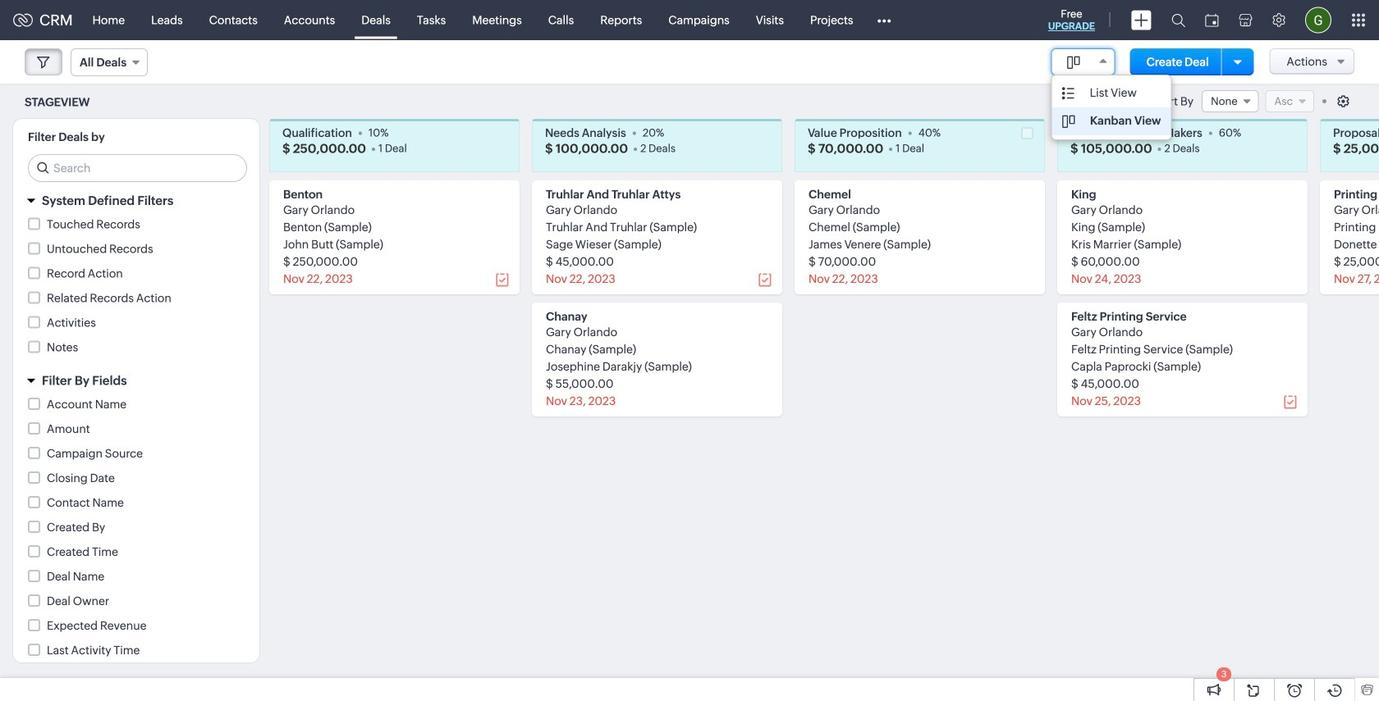Task type: describe. For each thing, give the bounding box(es) containing it.
logo image
[[13, 14, 33, 27]]

1 size image from the top
[[1062, 86, 1075, 101]]

size image
[[1067, 55, 1080, 70]]

Search text field
[[29, 155, 246, 181]]

create menu image
[[1131, 10, 1152, 30]]

calendar image
[[1205, 14, 1219, 27]]

search image
[[1172, 13, 1186, 27]]



Task type: vqa. For each thing, say whether or not it's contained in the screenshot.
text field
no



Task type: locate. For each thing, give the bounding box(es) containing it.
None field
[[71, 48, 148, 76], [1051, 48, 1116, 76], [1202, 90, 1259, 112], [71, 48, 148, 76], [1202, 90, 1259, 112]]

search element
[[1162, 0, 1195, 40]]

2 size image from the top
[[1062, 114, 1075, 129]]

list box
[[1052, 76, 1171, 140]]

1 vertical spatial size image
[[1062, 114, 1075, 129]]

profile element
[[1296, 0, 1342, 40]]

profile image
[[1305, 7, 1332, 33]]

Other Modules field
[[867, 7, 902, 33]]

size image
[[1062, 86, 1075, 101], [1062, 114, 1075, 129]]

none field size
[[1051, 48, 1116, 76]]

0 vertical spatial size image
[[1062, 86, 1075, 101]]

create menu element
[[1121, 0, 1162, 40]]



